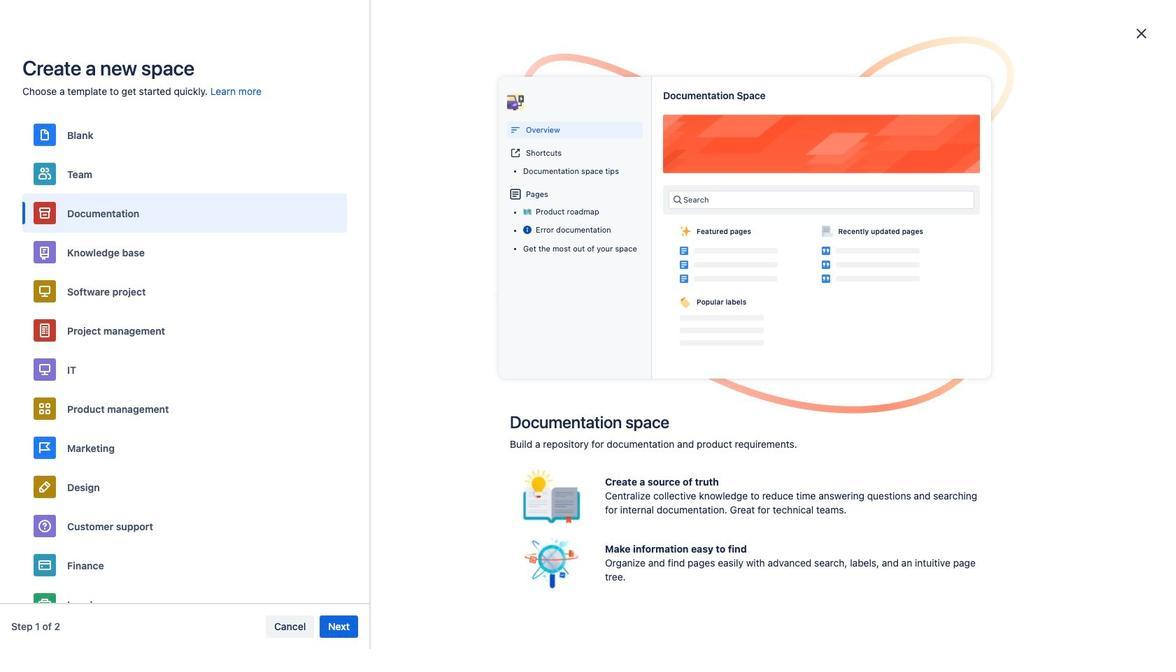 Task type: locate. For each thing, give the bounding box(es) containing it.
banner
[[0, 0, 1175, 39]]

list
[[1052, 7, 1167, 32]]

Search field
[[909, 8, 1049, 30]]

create a space image
[[230, 210, 247, 227]]

group
[[85, 62, 252, 187]]

:map: image
[[523, 208, 532, 216], [523, 208, 532, 216]]



Task type: describe. For each thing, give the bounding box(es) containing it.
:info: image
[[523, 226, 532, 234]]

:info: image
[[523, 226, 532, 234]]

close image
[[1133, 25, 1150, 42]]



Task type: vqa. For each thing, say whether or not it's contained in the screenshot.
group in the left top of the page
yes



